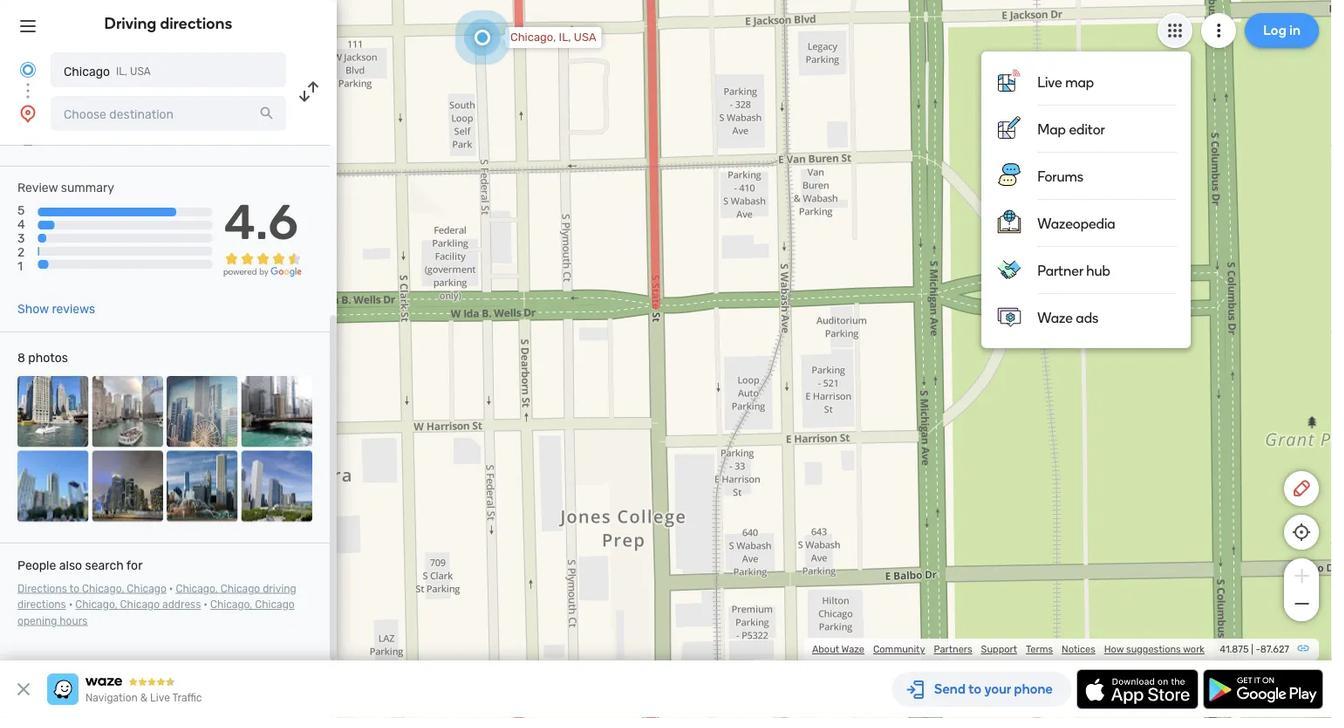 Task type: locate. For each thing, give the bounding box(es) containing it.
terms link
[[1026, 644, 1053, 655]]

chicago inside chicago, chicago driving directions
[[221, 583, 260, 595]]

image 6 of chicago, chicago image
[[92, 451, 163, 522]]

41.875
[[1220, 644, 1249, 655]]

support link
[[981, 644, 1018, 655]]

directions down directions in the bottom of the page
[[17, 599, 66, 611]]

chicago, chicago opening hours
[[17, 599, 295, 628]]

chicago,
[[511, 31, 556, 44], [82, 583, 124, 595], [176, 583, 218, 595], [75, 599, 118, 611], [210, 599, 252, 611]]

1 vertical spatial directions
[[17, 599, 66, 611]]

0 vertical spatial il,
[[559, 31, 571, 44]]

1 horizontal spatial usa
[[574, 31, 597, 44]]

support
[[981, 644, 1018, 655]]

x image
[[13, 679, 34, 700]]

about
[[812, 644, 840, 655]]

image 5 of chicago, chicago image
[[17, 451, 89, 522]]

4.6
[[224, 194, 299, 252]]

how suggestions work link
[[1105, 644, 1205, 655]]

navigation & live traffic
[[86, 692, 202, 704]]

link image
[[1297, 641, 1311, 655]]

partners link
[[934, 644, 973, 655]]

address
[[162, 599, 201, 611]]

chicago inside the chicago, chicago opening hours
[[255, 599, 295, 611]]

&
[[140, 692, 148, 704]]

opening
[[17, 615, 57, 628]]

chicago, inside the chicago, chicago opening hours
[[210, 599, 252, 611]]

chicago, chicago address
[[75, 599, 201, 611]]

navigation
[[86, 692, 138, 704]]

image 1 of chicago, chicago image
[[17, 377, 89, 448]]

image 8 of chicago, chicago image
[[241, 451, 312, 522]]

chicago, for chicago, il, usa
[[511, 31, 556, 44]]

chicago for chicago, chicago address
[[120, 599, 160, 611]]

il, inside chicago il, usa
[[116, 65, 128, 78]]

chicago
[[64, 64, 110, 79], [127, 583, 167, 595], [221, 583, 260, 595], [120, 599, 160, 611], [255, 599, 295, 611]]

chicago, chicago address link
[[75, 599, 201, 611]]

0 horizontal spatial directions
[[17, 599, 66, 611]]

review summary
[[17, 181, 114, 195]]

usa inside chicago il, usa
[[130, 65, 151, 78]]

directions right driving
[[160, 14, 233, 33]]

how
[[1105, 644, 1124, 655]]

zoom in image
[[1291, 566, 1313, 586]]

directions to chicago, chicago
[[17, 583, 167, 595]]

1 horizontal spatial il,
[[559, 31, 571, 44]]

location image
[[17, 103, 38, 124]]

hours
[[60, 615, 88, 628]]

chicago for chicago, chicago opening hours
[[255, 599, 295, 611]]

current location image
[[17, 59, 38, 80]]

usa for chicago,
[[574, 31, 597, 44]]

computer image
[[17, 128, 38, 149]]

il, for chicago,
[[559, 31, 571, 44]]

usa
[[574, 31, 597, 44], [130, 65, 151, 78]]

chicago, for chicago, chicago address
[[75, 599, 118, 611]]

0 horizontal spatial usa
[[130, 65, 151, 78]]

1 vertical spatial usa
[[130, 65, 151, 78]]

0 horizontal spatial il,
[[116, 65, 128, 78]]

waze
[[842, 644, 865, 655]]

terms
[[1026, 644, 1053, 655]]

0 vertical spatial usa
[[574, 31, 597, 44]]

-
[[1256, 644, 1261, 655]]

il,
[[559, 31, 571, 44], [116, 65, 128, 78]]

chicago, inside chicago, chicago driving directions
[[176, 583, 218, 595]]

show
[[17, 302, 49, 316]]

people also search for
[[17, 559, 143, 573]]

1 vertical spatial il,
[[116, 65, 128, 78]]

suggestions
[[1127, 644, 1181, 655]]

4
[[17, 217, 25, 232]]

directions
[[160, 14, 233, 33], [17, 599, 66, 611]]

0 vertical spatial directions
[[160, 14, 233, 33]]

8
[[17, 351, 25, 365]]

community
[[874, 644, 925, 655]]



Task type: describe. For each thing, give the bounding box(es) containing it.
1 horizontal spatial directions
[[160, 14, 233, 33]]

5 4 3 2 1
[[17, 203, 25, 274]]

summary
[[61, 181, 114, 195]]

chicago il, usa
[[64, 64, 151, 79]]

image 3 of chicago, chicago image
[[167, 377, 238, 448]]

live
[[150, 692, 170, 704]]

5
[[17, 203, 25, 218]]

pencil image
[[1292, 478, 1313, 499]]

for
[[126, 559, 143, 573]]

partners
[[934, 644, 973, 655]]

|
[[1252, 644, 1254, 655]]

search
[[85, 559, 124, 573]]

review
[[17, 181, 58, 195]]

image 2 of chicago, chicago image
[[92, 377, 163, 448]]

about waze community partners support terms notices how suggestions work
[[812, 644, 1205, 655]]

3
[[17, 232, 25, 246]]

zoom out image
[[1291, 593, 1313, 614]]

chicago, chicago driving directions
[[17, 583, 296, 611]]

notices link
[[1062, 644, 1096, 655]]

directions inside chicago, chicago driving directions
[[17, 599, 66, 611]]

notices
[[1062, 644, 1096, 655]]

about waze link
[[812, 644, 865, 655]]

image 7 of chicago, chicago image
[[167, 451, 238, 522]]

87.627
[[1261, 644, 1290, 655]]

il, for chicago
[[116, 65, 128, 78]]

41.875 | -87.627
[[1220, 644, 1290, 655]]

reviews
[[52, 302, 95, 316]]

people
[[17, 559, 56, 573]]

chicago, for chicago, chicago opening hours
[[210, 599, 252, 611]]

directions to chicago, chicago link
[[17, 583, 167, 595]]

work
[[1184, 644, 1205, 655]]

driving
[[104, 14, 157, 33]]

photos
[[28, 351, 68, 365]]

chicago, chicago driving directions link
[[17, 583, 296, 611]]

chicago for chicago, chicago driving directions
[[221, 583, 260, 595]]

image 4 of chicago, chicago image
[[241, 377, 312, 448]]

8 photos
[[17, 351, 68, 365]]

driving
[[263, 583, 296, 595]]

show reviews
[[17, 302, 95, 316]]

1
[[17, 260, 23, 274]]

chicago, il, usa
[[511, 31, 597, 44]]

community link
[[874, 644, 925, 655]]

usa for chicago
[[130, 65, 151, 78]]

chicago, for chicago, chicago driving directions
[[176, 583, 218, 595]]

Choose destination text field
[[51, 96, 286, 131]]

traffic
[[172, 692, 202, 704]]

to
[[69, 583, 80, 595]]

chicago, chicago opening hours link
[[17, 599, 295, 628]]

driving directions
[[104, 14, 233, 33]]

2
[[17, 246, 25, 260]]

also
[[59, 559, 82, 573]]

directions
[[17, 583, 67, 595]]



Task type: vqa. For each thing, say whether or not it's contained in the screenshot.
'IL,' associated with Chicago,
yes



